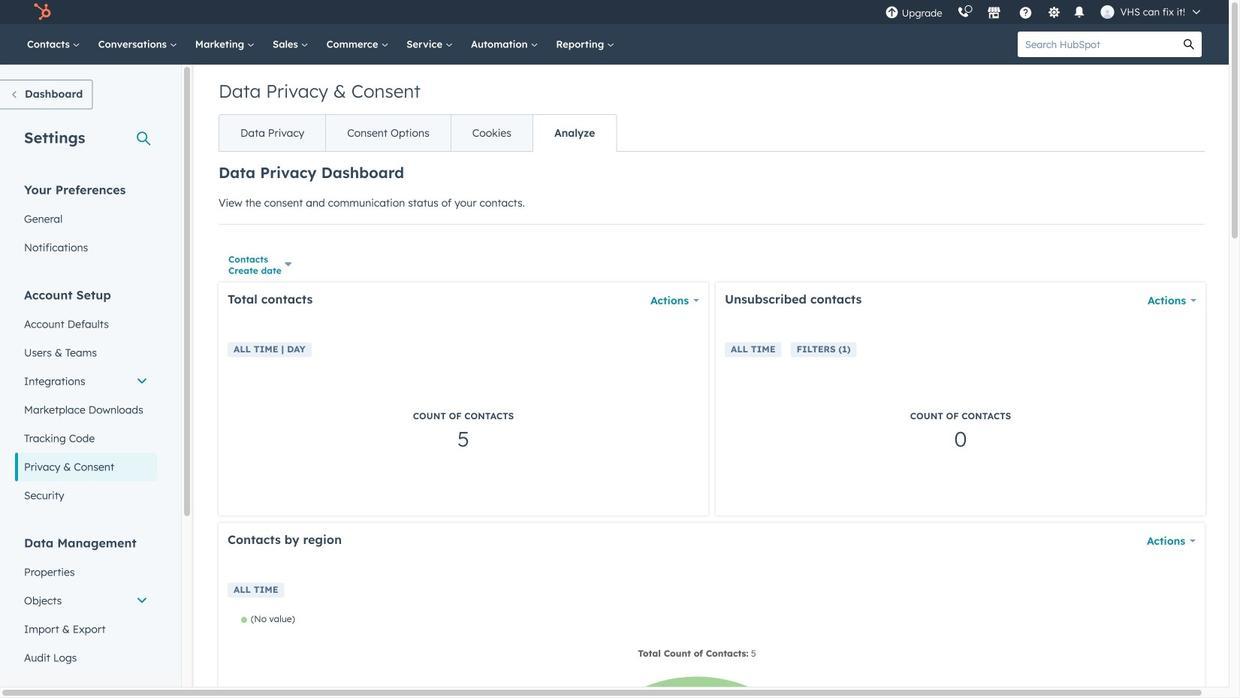 Task type: locate. For each thing, give the bounding box(es) containing it.
menu
[[878, 0, 1211, 24]]

Search HubSpot search field
[[1018, 32, 1177, 57]]

terry turtle image
[[1101, 5, 1115, 19]]

marketplaces image
[[988, 7, 1001, 20]]

interactive chart image
[[228, 613, 1196, 698]]

navigation
[[219, 114, 617, 152]]

data management element
[[15, 535, 157, 672]]



Task type: describe. For each thing, give the bounding box(es) containing it.
account setup element
[[15, 287, 157, 510]]

your preferences element
[[15, 181, 157, 262]]



Task type: vqa. For each thing, say whether or not it's contained in the screenshot.
WITH corresponding to Track the customer requests associated with this record.
no



